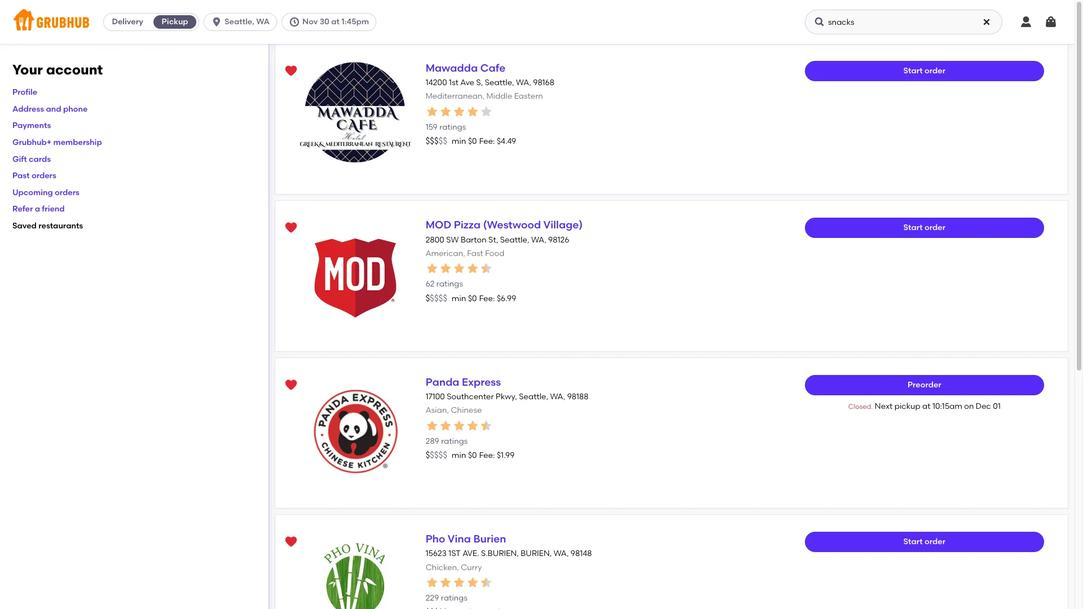 Task type: vqa. For each thing, say whether or not it's contained in the screenshot.
Pho Vina Burien link
yes



Task type: locate. For each thing, give the bounding box(es) containing it.
1 vertical spatial fee:
[[479, 294, 495, 304]]

1 start order from the top
[[904, 66, 946, 76]]

1 min from the top
[[452, 137, 466, 146]]

upcoming orders
[[12, 188, 80, 197]]

1 horizontal spatial at
[[923, 402, 931, 411]]

eastern
[[514, 92, 543, 101]]

1 $0 from the top
[[468, 137, 477, 146]]

1 saved restaurant button from the top
[[281, 61, 302, 81]]

14200
[[426, 78, 447, 88]]

$$$
[[426, 136, 439, 146]]

a
[[35, 205, 40, 214]]

3 $$$$$ from the top
[[426, 450, 447, 461]]

panda express link
[[426, 376, 501, 389]]

seattle, up middle
[[485, 78, 514, 88]]

asian,
[[426, 406, 449, 416]]

panda
[[426, 376, 460, 389]]

0 vertical spatial fee:
[[479, 137, 495, 146]]

start order button for pho vina burien
[[805, 532, 1045, 553]]

1 start from the top
[[904, 66, 923, 76]]

2 $ from the top
[[426, 450, 430, 461]]

$0 for 17100
[[468, 451, 477, 461]]

3 saved restaurant button from the top
[[281, 375, 302, 396]]

orders for upcoming orders
[[55, 188, 80, 197]]

0 vertical spatial start order button
[[805, 61, 1045, 81]]

1 horizontal spatial svg image
[[289, 16, 300, 28]]

2 fee: from the top
[[479, 294, 495, 304]]

2 vertical spatial fee:
[[479, 451, 495, 461]]

1 order from the top
[[925, 66, 946, 76]]

2 saved restaurant image from the top
[[285, 536, 298, 549]]

2 start from the top
[[904, 223, 923, 233]]

3 order from the top
[[925, 537, 946, 547]]

past orders
[[12, 171, 56, 181]]

ratings right 159
[[440, 122, 466, 132]]

start order button
[[805, 61, 1045, 81], [805, 218, 1045, 238], [805, 532, 1045, 553]]

saved restaurant button for mod
[[281, 218, 302, 238]]

62
[[426, 280, 435, 289]]

wa, left 98148
[[554, 549, 569, 559]]

orders up upcoming orders
[[32, 171, 56, 181]]

orders
[[32, 171, 56, 181], [55, 188, 80, 197]]

wa
[[256, 17, 270, 27]]

saved restaurant image
[[285, 64, 298, 78], [285, 536, 298, 549]]

chicken,
[[426, 563, 459, 573]]

start for mod pizza (westwood village)
[[904, 223, 923, 233]]

wa, up eastern
[[516, 78, 531, 88]]

start order
[[904, 66, 946, 76], [904, 223, 946, 233], [904, 537, 946, 547]]

0 vertical spatial min
[[452, 137, 466, 146]]

seattle, wa button
[[204, 13, 282, 31]]

1 vertical spatial saved restaurant image
[[285, 536, 298, 549]]

0 horizontal spatial svg image
[[211, 16, 222, 28]]

grubhub+ membership
[[12, 138, 102, 147]]

2 saved restaurant image from the top
[[285, 379, 298, 392]]

refer a friend
[[12, 205, 65, 214]]

2 vertical spatial $$$$$
[[426, 450, 447, 461]]

0 vertical spatial orders
[[32, 171, 56, 181]]

3 start order from the top
[[904, 537, 946, 547]]

1 $ from the top
[[426, 293, 430, 304]]

wa, left '98188'
[[550, 392, 566, 402]]

2 vertical spatial start
[[904, 537, 923, 547]]

seattle, inside mod pizza (westwood village) 2800 sw barton st, seattle, wa, 98126 american, fast food
[[500, 235, 530, 245]]

1 $$$$$ from the top
[[426, 136, 447, 146]]

1 start order button from the top
[[805, 61, 1045, 81]]

30
[[320, 17, 330, 27]]

1 vertical spatial min
[[452, 294, 466, 304]]

2 start order button from the top
[[805, 218, 1045, 238]]

2 vertical spatial start order
[[904, 537, 946, 547]]

order for mawadda cafe
[[925, 66, 946, 76]]

1 vertical spatial saved restaurant image
[[285, 379, 298, 392]]

$0 left $4.49
[[468, 137, 477, 146]]

fee: left $4.49
[[479, 137, 495, 146]]

159
[[426, 122, 438, 132]]

restaurants
[[39, 221, 83, 231]]

svg image
[[1045, 15, 1058, 29], [211, 16, 222, 28], [289, 16, 300, 28]]

1 vertical spatial start order button
[[805, 218, 1045, 238]]

$0 for (westwood
[[468, 294, 477, 304]]

order
[[925, 66, 946, 76], [925, 223, 946, 233], [925, 537, 946, 547]]

start order button for mod pizza (westwood village)
[[805, 218, 1045, 238]]

$$$$$ down 289
[[426, 450, 447, 461]]

min down 62 ratings on the top left of the page
[[452, 294, 466, 304]]

3 $0 from the top
[[468, 451, 477, 461]]

2 $$$$$ from the top
[[426, 293, 447, 304]]

$$$$$
[[426, 136, 447, 146], [426, 293, 447, 304], [426, 450, 447, 461]]

cards
[[29, 154, 51, 164]]

ratings for 17100
[[441, 437, 468, 446]]

barton
[[461, 235, 487, 245]]

seattle, down (westwood
[[500, 235, 530, 245]]

2 vertical spatial order
[[925, 537, 946, 547]]

orders up friend
[[55, 188, 80, 197]]

village)
[[544, 219, 583, 232]]

fee: left $6.99
[[479, 294, 495, 304]]

Search for food, convenience, alcohol... search field
[[805, 10, 1003, 34]]

0 vertical spatial start
[[904, 66, 923, 76]]

4 saved restaurant button from the top
[[281, 532, 302, 553]]

0 vertical spatial start order
[[904, 66, 946, 76]]

$0 left $1.99
[[468, 451, 477, 461]]

delivery
[[112, 17, 143, 27]]

min down 289 ratings
[[452, 451, 466, 461]]

$1.99
[[497, 451, 515, 461]]

panda express logo image
[[299, 375, 412, 488]]

0 horizontal spatial at
[[331, 17, 340, 27]]

chinese
[[451, 406, 482, 416]]

ratings
[[440, 122, 466, 132], [437, 280, 463, 289], [441, 437, 468, 446], [441, 594, 468, 603]]

3 min from the top
[[452, 451, 466, 461]]

1 vertical spatial start order
[[904, 223, 946, 233]]

2 vertical spatial $0
[[468, 451, 477, 461]]

min $0 fee: $4.49
[[452, 137, 516, 146]]

svg image
[[1020, 15, 1033, 29], [814, 16, 826, 28], [983, 17, 992, 27]]

1 vertical spatial order
[[925, 223, 946, 233]]

1 saved restaurant image from the top
[[285, 221, 298, 235]]

0 vertical spatial at
[[331, 17, 340, 27]]

2 vertical spatial start order button
[[805, 532, 1045, 553]]

st,
[[489, 235, 498, 245]]

saved restaurant image for panda express
[[285, 379, 298, 392]]

0 vertical spatial order
[[925, 66, 946, 76]]

fast
[[467, 249, 483, 258]]

star icon image
[[426, 105, 439, 118], [439, 105, 453, 118], [453, 105, 466, 118], [466, 105, 480, 118], [480, 105, 493, 118], [426, 262, 439, 276], [439, 262, 453, 276], [453, 262, 466, 276], [466, 262, 480, 276], [480, 262, 493, 276], [480, 262, 493, 276], [426, 419, 439, 433], [439, 419, 453, 433], [453, 419, 466, 433], [466, 419, 480, 433], [480, 419, 493, 433], [480, 419, 493, 433], [426, 576, 439, 590], [439, 576, 453, 590], [453, 576, 466, 590], [466, 576, 480, 590], [480, 576, 493, 590], [480, 576, 493, 590]]

at right 30 at left
[[331, 17, 340, 27]]

2 $0 from the top
[[468, 294, 477, 304]]

mawadda cafe 14200 1st ave s, seattle, wa, 98168 mediterranean, middle eastern
[[426, 62, 555, 101]]

1 fee: from the top
[[479, 137, 495, 146]]

wa, inside mod pizza (westwood village) 2800 sw barton st, seattle, wa, 98126 american, fast food
[[531, 235, 547, 245]]

saved restaurants link
[[12, 221, 83, 231]]

ratings right '229'
[[441, 594, 468, 603]]

svg image inside 'nov 30 at 1:45pm' button
[[289, 16, 300, 28]]

your
[[12, 62, 43, 78]]

2 vertical spatial min
[[452, 451, 466, 461]]

2 order from the top
[[925, 223, 946, 233]]

$ down 62
[[426, 293, 430, 304]]

phone
[[63, 104, 88, 114]]

2 horizontal spatial svg image
[[1020, 15, 1033, 29]]

at right pickup on the right bottom of the page
[[923, 402, 931, 411]]

wa, left 98126
[[531, 235, 547, 245]]

min down 159 ratings
[[452, 137, 466, 146]]

svg image for seattle, wa
[[211, 16, 222, 28]]

fee: left $1.99
[[479, 451, 495, 461]]

svg image inside the "seattle, wa" button
[[211, 16, 222, 28]]

saved restaurant button
[[281, 61, 302, 81], [281, 218, 302, 238], [281, 375, 302, 396], [281, 532, 302, 553]]

mod pizza (westwood village) link
[[426, 219, 583, 232]]

0 vertical spatial $$$$$
[[426, 136, 447, 146]]

1 saved restaurant image from the top
[[285, 64, 298, 78]]

pickup
[[162, 17, 188, 27]]

min
[[452, 137, 466, 146], [452, 294, 466, 304], [452, 451, 466, 461]]

3 start order button from the top
[[805, 532, 1045, 553]]

0 vertical spatial saved restaurant image
[[285, 64, 298, 78]]

dec
[[976, 402, 992, 411]]

saved restaurant button for pho
[[281, 532, 302, 553]]

2 start order from the top
[[904, 223, 946, 233]]

3 fee: from the top
[[479, 451, 495, 461]]

seattle, right 'pkwy,'
[[519, 392, 548, 402]]

1 vertical spatial $
[[426, 450, 430, 461]]

2 min from the top
[[452, 294, 466, 304]]

start order for mawadda cafe
[[904, 66, 946, 76]]

mawadda cafe link
[[426, 62, 506, 74]]

1 vertical spatial $0
[[468, 294, 477, 304]]

wa, inside mawadda cafe 14200 1st ave s, seattle, wa, 98168 mediterranean, middle eastern
[[516, 78, 531, 88]]

seattle, wa
[[225, 17, 270, 27]]

next
[[875, 402, 893, 411]]

grubhub+ membership link
[[12, 138, 102, 147]]

saved restaurant image
[[285, 221, 298, 235], [285, 379, 298, 392]]

ratings right 289
[[441, 437, 468, 446]]

burien
[[474, 533, 506, 546]]

seattle, inside panda express 17100 southcenter pkwy, seattle, wa, 98188 asian, chinese
[[519, 392, 548, 402]]

0 horizontal spatial svg image
[[814, 16, 826, 28]]

$ down 289
[[426, 450, 430, 461]]

98188
[[567, 392, 589, 402]]

0 vertical spatial $
[[426, 293, 430, 304]]

$0
[[468, 137, 477, 146], [468, 294, 477, 304], [468, 451, 477, 461]]

1 vertical spatial orders
[[55, 188, 80, 197]]

2 saved restaurant button from the top
[[281, 218, 302, 238]]

pho vina burien logo image
[[299, 532, 412, 610]]

middle
[[487, 92, 512, 101]]

refer
[[12, 205, 33, 214]]

$ for mod pizza (westwood village)
[[426, 293, 430, 304]]

gift cards
[[12, 154, 51, 164]]

seattle, left 'wa'
[[225, 17, 254, 27]]

ratings right 62
[[437, 280, 463, 289]]

$$$$$ for 17100
[[426, 450, 447, 461]]

$$$$$ down 159
[[426, 136, 447, 146]]

$6.99
[[497, 294, 517, 304]]

1 vertical spatial $$$$$
[[426, 293, 447, 304]]

3 start from the top
[[904, 537, 923, 547]]

at
[[331, 17, 340, 27], [923, 402, 931, 411]]

$$$$$ down 62
[[426, 293, 447, 304]]

seattle, inside button
[[225, 17, 254, 27]]

0 vertical spatial $0
[[468, 137, 477, 146]]

seattle,
[[225, 17, 254, 27], [485, 78, 514, 88], [500, 235, 530, 245], [519, 392, 548, 402]]

start for mawadda cafe
[[904, 66, 923, 76]]

start
[[904, 66, 923, 76], [904, 223, 923, 233], [904, 537, 923, 547]]

order for pho vina burien
[[925, 537, 946, 547]]

0 vertical spatial saved restaurant image
[[285, 221, 298, 235]]

$0 left $6.99
[[468, 294, 477, 304]]

mod pizza (westwood village) logo image
[[299, 218, 412, 331]]

1 vertical spatial start
[[904, 223, 923, 233]]

express
[[462, 376, 501, 389]]



Task type: describe. For each thing, give the bounding box(es) containing it.
ratings for (westwood
[[437, 280, 463, 289]]

payments
[[12, 121, 51, 131]]

sw
[[446, 235, 459, 245]]

closed
[[849, 403, 872, 411]]

98168
[[533, 78, 555, 88]]

at inside button
[[331, 17, 340, 27]]

cafe
[[481, 62, 506, 74]]

pho vina burien link
[[426, 533, 506, 546]]

2 horizontal spatial svg image
[[1045, 15, 1058, 29]]

saved restaurant image for pho vina burien
[[285, 536, 298, 549]]

$ for panda express
[[426, 450, 430, 461]]

2800
[[426, 235, 445, 245]]

upcoming
[[12, 188, 53, 197]]

main navigation navigation
[[0, 0, 1075, 44]]

order for mod pizza (westwood village)
[[925, 223, 946, 233]]

mawadda
[[426, 62, 478, 74]]

wa, inside panda express 17100 southcenter pkwy, seattle, wa, 98188 asian, chinese
[[550, 392, 566, 402]]

s,
[[477, 78, 483, 88]]

membership
[[53, 138, 102, 147]]

98148
[[571, 549, 592, 559]]

start order for pho vina burien
[[904, 537, 946, 547]]

and
[[46, 104, 61, 114]]

$$$$$ for 14200
[[426, 136, 447, 146]]

saved
[[12, 221, 37, 231]]

upcoming orders link
[[12, 188, 80, 197]]

saved restaurant button for mawadda
[[281, 61, 302, 81]]

panda express 17100 southcenter pkwy, seattle, wa, 98188 asian, chinese
[[426, 376, 589, 416]]

account
[[46, 62, 103, 78]]

start for pho vina burien
[[904, 537, 923, 547]]

saved restaurants
[[12, 221, 83, 231]]

start order for mod pizza (westwood village)
[[904, 223, 946, 233]]

nov 30 at 1:45pm button
[[282, 13, 381, 31]]

preorder button
[[805, 375, 1045, 396]]

saved restaurant image for mawadda cafe
[[285, 64, 298, 78]]

delivery button
[[104, 13, 151, 31]]

289 ratings
[[426, 437, 468, 446]]

pickup button
[[151, 13, 199, 31]]

friend
[[42, 205, 65, 214]]

pkwy,
[[496, 392, 517, 402]]

southcenter
[[447, 392, 494, 402]]

fee: for (westwood
[[479, 294, 495, 304]]

.
[[872, 403, 873, 411]]

orders for past orders
[[32, 171, 56, 181]]

mod pizza (westwood village) 2800 sw barton st, seattle, wa, 98126 american, fast food
[[426, 219, 583, 258]]

62 ratings
[[426, 280, 463, 289]]

229
[[426, 594, 439, 603]]

pho vina burien 15623 1st ave. s.burien, burien, wa, 98148 chicken, curry
[[426, 533, 592, 573]]

pickup
[[895, 402, 921, 411]]

on
[[965, 402, 974, 411]]

preorder
[[908, 380, 942, 390]]

refer a friend link
[[12, 205, 65, 214]]

ave.
[[463, 549, 479, 559]]

1st
[[449, 78, 459, 88]]

past
[[12, 171, 30, 181]]

burien,
[[521, 549, 552, 559]]

address
[[12, 104, 44, 114]]

gift
[[12, 154, 27, 164]]

address and phone link
[[12, 104, 88, 114]]

(westwood
[[483, 219, 541, 232]]

98126
[[548, 235, 570, 245]]

min for (westwood
[[452, 294, 466, 304]]

saved restaurant image for mod pizza (westwood village)
[[285, 221, 298, 235]]

ratings for burien
[[441, 594, 468, 603]]

address and phone
[[12, 104, 88, 114]]

grubhub+
[[12, 138, 51, 147]]

10:15am
[[933, 402, 963, 411]]

vina
[[448, 533, 471, 546]]

1st
[[449, 549, 461, 559]]

your account
[[12, 62, 103, 78]]

payments link
[[12, 121, 51, 131]]

seattle, inside mawadda cafe 14200 1st ave s, seattle, wa, 98168 mediterranean, middle eastern
[[485, 78, 514, 88]]

pho
[[426, 533, 445, 546]]

289
[[426, 437, 439, 446]]

min for 17100
[[452, 451, 466, 461]]

159 ratings
[[426, 122, 466, 132]]

saved restaurant button for panda
[[281, 375, 302, 396]]

start order button for mawadda cafe
[[805, 61, 1045, 81]]

01
[[993, 402, 1001, 411]]

pizza
[[454, 219, 481, 232]]

15623
[[426, 549, 447, 559]]

fee: for 17100
[[479, 451, 495, 461]]

mod
[[426, 219, 452, 232]]

gift cards link
[[12, 154, 51, 164]]

1:45pm
[[342, 17, 369, 27]]

ratings for 14200
[[440, 122, 466, 132]]

1 horizontal spatial svg image
[[983, 17, 992, 27]]

mawadda cafe logo image
[[299, 61, 412, 174]]

s.burien,
[[481, 549, 519, 559]]

profile link
[[12, 88, 37, 97]]

wa, inside pho vina burien 15623 1st ave. s.burien, burien, wa, 98148 chicken, curry
[[554, 549, 569, 559]]

food
[[485, 249, 505, 258]]

ave
[[461, 78, 475, 88]]

$0 for 14200
[[468, 137, 477, 146]]

min for 14200
[[452, 137, 466, 146]]

17100
[[426, 392, 445, 402]]

past orders link
[[12, 171, 56, 181]]

nov
[[302, 17, 318, 27]]

fee: for 14200
[[479, 137, 495, 146]]

$4.49
[[497, 137, 516, 146]]

1 vertical spatial at
[[923, 402, 931, 411]]

nov 30 at 1:45pm
[[302, 17, 369, 27]]

$$$$$ for (westwood
[[426, 293, 447, 304]]

svg image for nov 30 at 1:45pm
[[289, 16, 300, 28]]

min $0 fee: $6.99
[[452, 294, 517, 304]]

mediterranean,
[[426, 92, 485, 101]]



